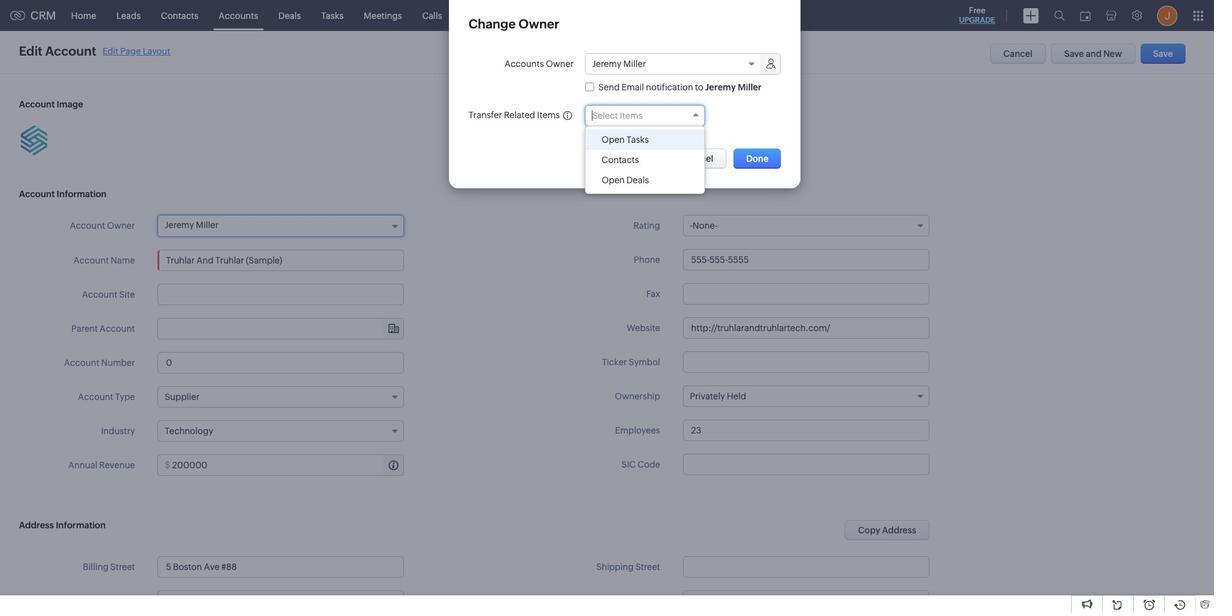Task type: locate. For each thing, give the bounding box(es) containing it.
1 vertical spatial owner
[[546, 59, 574, 69]]

jeremy miller
[[592, 59, 646, 69], [165, 220, 219, 230]]

0 vertical spatial information
[[57, 189, 107, 199]]

deals
[[278, 10, 301, 21], [627, 175, 649, 185]]

cancel button up open deals option
[[671, 149, 727, 169]]

account for account information
[[19, 189, 55, 199]]

deals down contacts 'option' at the top of page
[[627, 175, 649, 185]]

contacts down the open tasks on the top
[[602, 155, 639, 165]]

1 horizontal spatial cancel button
[[990, 44, 1046, 64]]

parent
[[71, 324, 98, 334]]

1 horizontal spatial jeremy miller
[[592, 59, 646, 69]]

ticker symbol
[[602, 357, 660, 367]]

information for account
[[57, 189, 107, 199]]

2 open from the top
[[602, 175, 625, 185]]

save inside button
[[1064, 49, 1084, 59]]

0 vertical spatial open
[[602, 135, 625, 145]]

accounts
[[219, 10, 258, 21], [505, 59, 544, 69]]

image image
[[19, 125, 49, 156]]

tasks right deals link
[[321, 10, 344, 21]]

0 horizontal spatial save
[[1064, 49, 1084, 59]]

0 horizontal spatial jeremy
[[165, 220, 194, 230]]

2 save from the left
[[1153, 49, 1173, 59]]

0 vertical spatial jeremy
[[592, 59, 622, 69]]

cancel
[[1003, 49, 1033, 59], [684, 154, 714, 164]]

1 horizontal spatial cancel
[[1003, 49, 1033, 59]]

account information
[[19, 189, 107, 199]]

transfer
[[469, 110, 502, 120]]

save for save and new
[[1064, 49, 1084, 59]]

1 horizontal spatial save
[[1153, 49, 1173, 59]]

1 horizontal spatial miller
[[623, 59, 646, 69]]

account for account site
[[82, 290, 117, 300]]

owner for account owner
[[107, 221, 135, 231]]

1 vertical spatial accounts
[[505, 59, 544, 69]]

information up the 'billing'
[[56, 520, 106, 531]]

edit inside edit account edit page layout
[[103, 46, 118, 56]]

street right the 'billing'
[[110, 562, 135, 572]]

1 vertical spatial contacts
[[602, 155, 639, 165]]

2 vertical spatial miller
[[196, 220, 219, 230]]

tasks up contacts 'option' at the top of page
[[627, 135, 649, 145]]

leads
[[116, 10, 141, 21]]

1 vertical spatial tasks
[[627, 135, 649, 145]]

copy
[[858, 526, 880, 536]]

0 vertical spatial accounts
[[219, 10, 258, 21]]

fax
[[646, 289, 660, 299]]

edit down the crm link
[[19, 44, 42, 58]]

account down parent
[[64, 358, 99, 368]]

contacts up the layout
[[161, 10, 198, 21]]

0 vertical spatial contacts
[[161, 10, 198, 21]]

open tasks option
[[586, 130, 705, 150]]

information for address
[[56, 520, 106, 531]]

list box
[[586, 126, 705, 194]]

0 horizontal spatial deals
[[278, 10, 301, 21]]

0 vertical spatial owner
[[519, 16, 559, 31]]

0 horizontal spatial accounts
[[219, 10, 258, 21]]

0 horizontal spatial cancel button
[[671, 149, 727, 169]]

account down "image"
[[19, 189, 55, 199]]

account left the "name"
[[74, 255, 109, 266]]

edit left page
[[103, 46, 118, 56]]

account image
[[19, 99, 83, 109]]

account name
[[74, 255, 135, 266]]

page
[[120, 46, 141, 56]]

1 horizontal spatial street
[[636, 562, 660, 572]]

None field
[[585, 105, 705, 126]]

1 vertical spatial information
[[56, 520, 106, 531]]

account down home
[[45, 44, 96, 58]]

1 vertical spatial cancel
[[684, 154, 714, 164]]

street for billing street
[[110, 562, 135, 572]]

0 horizontal spatial tasks
[[321, 10, 344, 21]]

ticker
[[602, 357, 627, 367]]

0 horizontal spatial street
[[110, 562, 135, 572]]

change
[[469, 16, 516, 31]]

owner up accounts owner on the top left of page
[[519, 16, 559, 31]]

change owner
[[469, 16, 559, 31]]

1 horizontal spatial deals
[[627, 175, 649, 185]]

accounts for accounts
[[219, 10, 258, 21]]

deals left tasks link
[[278, 10, 301, 21]]

billing street
[[83, 562, 135, 572]]

2 horizontal spatial jeremy
[[705, 82, 736, 92]]

calls link
[[412, 0, 452, 31]]

new
[[1104, 49, 1122, 59]]

street right the 'shipping'
[[636, 562, 660, 572]]

1 street from the left
[[110, 562, 135, 572]]

street
[[110, 562, 135, 572], [636, 562, 660, 572]]

save inside 'button'
[[1153, 49, 1173, 59]]

send email notification to jeremy miller
[[598, 82, 762, 92]]

open
[[602, 135, 625, 145], [602, 175, 625, 185]]

open down select items text field
[[602, 135, 625, 145]]

1 horizontal spatial edit
[[103, 46, 118, 56]]

None text field
[[158, 284, 404, 305], [683, 352, 930, 373], [683, 557, 930, 578], [158, 591, 404, 612], [158, 284, 404, 305], [683, 352, 930, 373], [683, 557, 930, 578], [158, 591, 404, 612]]

tasks
[[321, 10, 344, 21], [627, 135, 649, 145]]

free upgrade
[[959, 6, 995, 25]]

owner for change owner
[[519, 16, 559, 31]]

account left site
[[82, 290, 117, 300]]

miller
[[623, 59, 646, 69], [738, 82, 762, 92], [196, 220, 219, 230]]

1 vertical spatial open
[[602, 175, 625, 185]]

0 horizontal spatial edit
[[19, 44, 42, 58]]

shipping street
[[596, 562, 660, 572]]

1 vertical spatial deals
[[627, 175, 649, 185]]

contacts inside 'option'
[[602, 155, 639, 165]]

accounts left deals link
[[219, 10, 258, 21]]

account
[[45, 44, 96, 58], [19, 99, 55, 109], [19, 189, 55, 199], [70, 221, 105, 231], [74, 255, 109, 266], [82, 290, 117, 300], [100, 324, 135, 334], [64, 358, 99, 368], [78, 392, 113, 402]]

save left and
[[1064, 49, 1084, 59]]

None text field
[[683, 249, 930, 271], [158, 250, 404, 271], [683, 283, 930, 305], [683, 317, 930, 339], [158, 352, 404, 374], [683, 420, 930, 441], [683, 454, 930, 476], [172, 455, 404, 476], [158, 557, 404, 578], [683, 591, 930, 612], [683, 249, 930, 271], [158, 250, 404, 271], [683, 283, 930, 305], [683, 317, 930, 339], [158, 352, 404, 374], [683, 420, 930, 441], [683, 454, 930, 476], [172, 455, 404, 476], [158, 557, 404, 578], [683, 591, 930, 612]]

address
[[19, 520, 54, 531], [882, 526, 916, 536]]

Select Items text field
[[592, 111, 687, 121]]

0 horizontal spatial cancel
[[684, 154, 714, 164]]

deals link
[[268, 0, 311, 31]]

miller inside field
[[623, 59, 646, 69]]

shipping
[[596, 562, 634, 572]]

list box containing open tasks
[[586, 126, 705, 194]]

Jeremy Miller field
[[586, 54, 781, 74]]

0 vertical spatial deals
[[278, 10, 301, 21]]

owner up the "name"
[[107, 221, 135, 231]]

2 vertical spatial owner
[[107, 221, 135, 231]]

account left "type"
[[78, 392, 113, 402]]

0 vertical spatial tasks
[[321, 10, 344, 21]]

cancel button
[[990, 44, 1046, 64], [671, 149, 727, 169]]

edit
[[19, 44, 42, 58], [103, 46, 118, 56]]

1 vertical spatial jeremy
[[705, 82, 736, 92]]

open deals option
[[586, 170, 705, 190]]

0 vertical spatial jeremy miller
[[592, 59, 646, 69]]

1 vertical spatial miller
[[738, 82, 762, 92]]

open deals
[[602, 175, 649, 185]]

account up account name
[[70, 221, 105, 231]]

owner up items
[[546, 59, 574, 69]]

accounts down change owner
[[505, 59, 544, 69]]

2 street from the left
[[636, 562, 660, 572]]

account for account image
[[19, 99, 55, 109]]

code
[[638, 460, 660, 470]]

save for save
[[1153, 49, 1173, 59]]

cancel button down upgrade
[[990, 44, 1046, 64]]

jeremy miller inside field
[[592, 59, 646, 69]]

0 horizontal spatial jeremy miller
[[165, 220, 219, 230]]

1 horizontal spatial contacts
[[602, 155, 639, 165]]

save
[[1064, 49, 1084, 59], [1153, 49, 1173, 59]]

owner
[[519, 16, 559, 31], [546, 59, 574, 69], [107, 221, 135, 231]]

transfer related items
[[469, 110, 560, 120]]

notification
[[646, 82, 693, 92]]

address information copy address
[[19, 520, 916, 536]]

contacts link
[[151, 0, 209, 31]]

and
[[1086, 49, 1102, 59]]

1 horizontal spatial accounts
[[505, 59, 544, 69]]

information
[[57, 189, 107, 199], [56, 520, 106, 531]]

tasks inside option
[[627, 135, 649, 145]]

save and new
[[1064, 49, 1122, 59]]

0 vertical spatial miller
[[623, 59, 646, 69]]

information inside address information copy address
[[56, 520, 106, 531]]

information up account owner
[[57, 189, 107, 199]]

1 save from the left
[[1064, 49, 1084, 59]]

save right new
[[1153, 49, 1173, 59]]

send
[[598, 82, 620, 92]]

home
[[71, 10, 96, 21]]

open down contacts 'option' at the top of page
[[602, 175, 625, 185]]

jeremy
[[592, 59, 622, 69], [705, 82, 736, 92], [165, 220, 194, 230]]

1 horizontal spatial jeremy
[[592, 59, 622, 69]]

account left image
[[19, 99, 55, 109]]

1 open from the top
[[602, 135, 625, 145]]

done
[[746, 154, 769, 164]]

copy address button
[[845, 520, 930, 541]]

0 horizontal spatial address
[[19, 520, 54, 531]]

1 horizontal spatial tasks
[[627, 135, 649, 145]]

ownership
[[615, 391, 660, 402]]

contacts
[[161, 10, 198, 21], [602, 155, 639, 165]]

name
[[111, 255, 135, 266]]

sic code
[[622, 460, 660, 470]]

phone
[[634, 255, 660, 265]]

tasks link
[[311, 0, 354, 31]]

done button
[[734, 149, 781, 169]]



Task type: describe. For each thing, give the bounding box(es) containing it.
owner for accounts owner
[[546, 59, 574, 69]]

campaigns link
[[505, 0, 572, 31]]

accounts for accounts owner
[[505, 59, 544, 69]]

account site
[[82, 290, 135, 300]]

sic
[[622, 460, 636, 470]]

0 horizontal spatial miller
[[196, 220, 219, 230]]

1 horizontal spatial address
[[882, 526, 916, 536]]

upgrade
[[959, 16, 995, 25]]

save button
[[1141, 44, 1186, 64]]

annual
[[68, 460, 97, 471]]

open for open tasks
[[602, 135, 625, 145]]

account owner
[[70, 221, 135, 231]]

account type
[[78, 392, 135, 402]]

0 horizontal spatial contacts
[[161, 10, 198, 21]]

meetings
[[364, 10, 402, 21]]

calls
[[422, 10, 442, 21]]

accounts link
[[209, 0, 268, 31]]

open for open deals
[[602, 175, 625, 185]]

0 vertical spatial cancel button
[[990, 44, 1046, 64]]

home link
[[61, 0, 106, 31]]

parent account
[[71, 324, 135, 334]]

number
[[101, 358, 135, 368]]

account for account number
[[64, 358, 99, 368]]

items
[[537, 110, 560, 120]]

related
[[504, 110, 535, 120]]

billing
[[83, 562, 108, 572]]

accounts owner
[[505, 59, 574, 69]]

contacts option
[[586, 150, 705, 170]]

0 vertical spatial cancel
[[1003, 49, 1033, 59]]

site
[[119, 290, 135, 300]]

save and new button
[[1051, 44, 1136, 64]]

1 vertical spatial jeremy miller
[[165, 220, 219, 230]]

free
[[969, 6, 986, 15]]

1 vertical spatial cancel button
[[671, 149, 727, 169]]

leads link
[[106, 0, 151, 31]]

employees
[[615, 426, 660, 436]]

revenue
[[99, 460, 135, 471]]

account for account name
[[74, 255, 109, 266]]

image
[[57, 99, 83, 109]]

open tasks
[[602, 135, 649, 145]]

account right parent
[[100, 324, 135, 334]]

2 vertical spatial jeremy
[[165, 220, 194, 230]]

layout
[[143, 46, 170, 56]]

type
[[115, 392, 135, 402]]

account for account type
[[78, 392, 113, 402]]

rating
[[633, 221, 660, 231]]

meetings link
[[354, 0, 412, 31]]

reports link
[[452, 0, 505, 31]]

crm link
[[10, 9, 56, 22]]

account number
[[64, 358, 135, 368]]

email
[[622, 82, 644, 92]]

industry
[[101, 426, 135, 436]]

2 horizontal spatial miller
[[738, 82, 762, 92]]

crm
[[30, 9, 56, 22]]

campaigns
[[515, 10, 562, 21]]

edit page layout link
[[103, 46, 170, 56]]

website
[[627, 323, 660, 333]]

deals inside option
[[627, 175, 649, 185]]

annual revenue
[[68, 460, 135, 471]]

edit account edit page layout
[[19, 44, 170, 58]]

symbol
[[629, 357, 660, 367]]

jeremy inside field
[[592, 59, 622, 69]]

street for shipping street
[[636, 562, 660, 572]]

reports
[[462, 10, 495, 21]]

to
[[695, 82, 704, 92]]

account for account owner
[[70, 221, 105, 231]]



Task type: vqa. For each thing, say whether or not it's contained in the screenshot.
list
no



